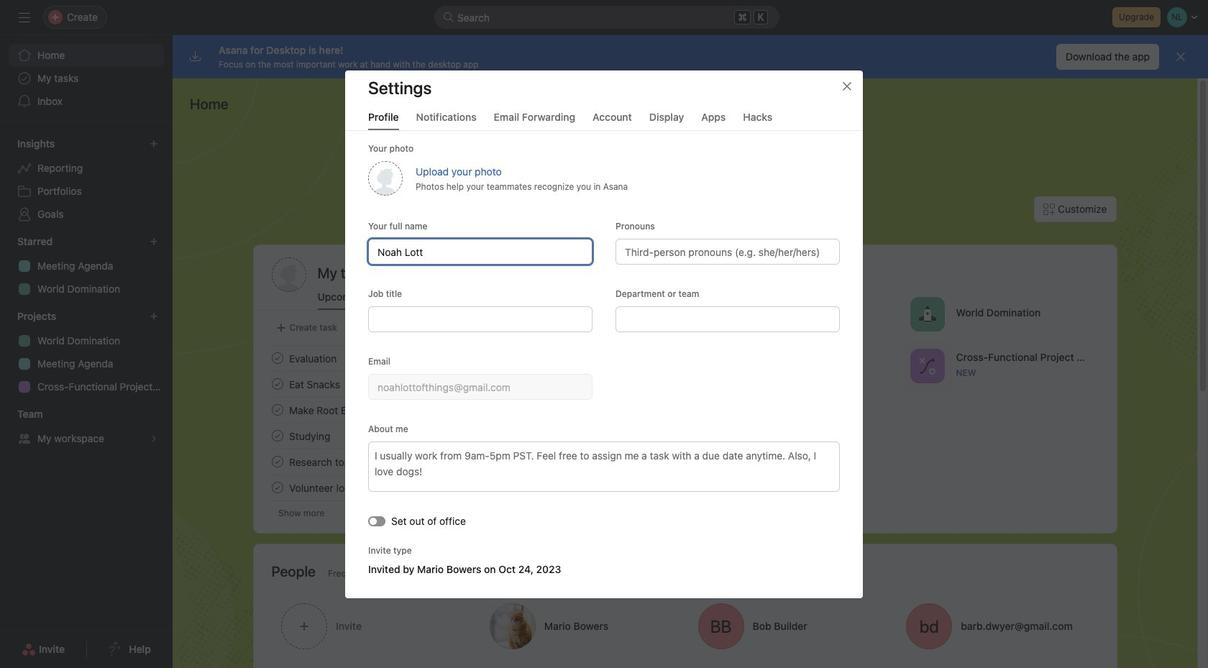 Task type: describe. For each thing, give the bounding box(es) containing it.
projects element
[[0, 303, 173, 401]]

1 mark complete image from the top
[[269, 401, 286, 419]]

insights element
[[0, 131, 173, 229]]

upload new photo image
[[368, 161, 403, 195]]

rocket image
[[918, 305, 936, 323]]

2 mark complete image from the top
[[269, 479, 286, 496]]

2 mark complete image from the top
[[269, 375, 286, 393]]

Third-person pronouns (e.g. she/her/hers) text field
[[616, 238, 840, 264]]

1 mark complete checkbox from the top
[[269, 375, 286, 393]]

I usually work from 9am-5pm PST. Feel free to assign me a task with a due date anytime. Also, I love dogs! text field
[[368, 441, 840, 492]]

add profile photo image
[[271, 257, 306, 292]]

global element
[[0, 35, 173, 122]]

2 mark complete checkbox from the top
[[269, 427, 286, 444]]

starred element
[[0, 229, 173, 303]]

4 mark complete checkbox from the top
[[269, 479, 286, 496]]

2 mark complete checkbox from the top
[[269, 401, 286, 419]]

dismiss image
[[1175, 51, 1187, 63]]

4 mark complete image from the top
[[269, 453, 286, 470]]



Task type: vqa. For each thing, say whether or not it's contained in the screenshot.
Add subtask 'image'
no



Task type: locate. For each thing, give the bounding box(es) containing it.
close image
[[841, 80, 853, 92]]

prominent image
[[443, 12, 454, 23]]

line_and_symbols image
[[918, 357, 936, 374]]

None text field
[[368, 306, 593, 332], [368, 374, 593, 399], [368, 306, 593, 332], [368, 374, 593, 399]]

3 mark complete image from the top
[[269, 427, 286, 444]]

Mark complete checkbox
[[269, 349, 286, 367], [269, 401, 286, 419]]

0 vertical spatial mark complete image
[[269, 401, 286, 419]]

3 mark complete checkbox from the top
[[269, 453, 286, 470]]

teams element
[[0, 401, 173, 453]]

mark complete image
[[269, 401, 286, 419], [269, 479, 286, 496]]

1 mark complete image from the top
[[269, 349, 286, 367]]

hide sidebar image
[[19, 12, 30, 23]]

1 mark complete checkbox from the top
[[269, 349, 286, 367]]

mark complete image
[[269, 349, 286, 367], [269, 375, 286, 393], [269, 427, 286, 444], [269, 453, 286, 470]]

0 vertical spatial mark complete checkbox
[[269, 349, 286, 367]]

None text field
[[368, 238, 593, 264], [616, 306, 840, 332], [368, 238, 593, 264], [616, 306, 840, 332]]

1 vertical spatial mark complete image
[[269, 479, 286, 496]]

1 vertical spatial mark complete checkbox
[[269, 401, 286, 419]]

switch
[[368, 516, 385, 526]]

Mark complete checkbox
[[269, 375, 286, 393], [269, 427, 286, 444], [269, 453, 286, 470], [269, 479, 286, 496]]



